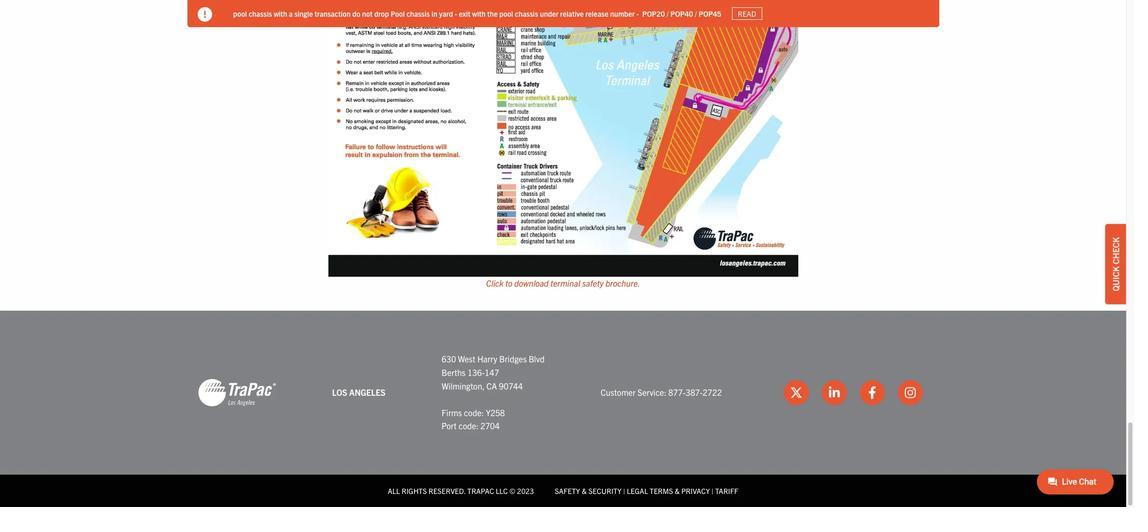 Task type: locate. For each thing, give the bounding box(es) containing it.
0 horizontal spatial with
[[274, 9, 287, 18]]

click to download terminal safety brochure.
[[486, 278, 640, 288]]

terminal
[[551, 278, 580, 288]]

with left a
[[274, 9, 287, 18]]

- left exit
[[455, 9, 457, 18]]

2 pool from the left
[[500, 9, 513, 18]]

- right number
[[637, 9, 639, 18]]

1 horizontal spatial pool
[[500, 9, 513, 18]]

pool right solid image
[[233, 9, 247, 18]]

read link
[[732, 7, 763, 20]]

ca
[[487, 381, 497, 391]]

with
[[274, 9, 287, 18], [472, 9, 486, 18]]

/ left "pop45"
[[695, 9, 697, 18]]

/
[[667, 9, 669, 18], [695, 9, 697, 18]]

1 with from the left
[[274, 9, 287, 18]]

drop
[[374, 9, 389, 18]]

2 - from the left
[[637, 9, 639, 18]]

in
[[432, 9, 438, 18]]

3 chassis from the left
[[515, 9, 538, 18]]

| left legal
[[623, 486, 625, 496]]

chassis
[[249, 9, 272, 18], [407, 9, 430, 18], [515, 9, 538, 18]]

chassis left a
[[249, 9, 272, 18]]

2 chassis from the left
[[407, 9, 430, 18]]

|
[[623, 486, 625, 496], [712, 486, 714, 496]]

chassis left the in
[[407, 9, 430, 18]]

west
[[458, 354, 476, 364]]

pool
[[233, 9, 247, 18], [500, 9, 513, 18]]

transaction
[[315, 9, 351, 18]]

pool
[[391, 9, 405, 18]]

1 horizontal spatial -
[[637, 9, 639, 18]]

&
[[582, 486, 587, 496], [675, 486, 680, 496]]

-
[[455, 9, 457, 18], [637, 9, 639, 18]]

code: up 2704
[[464, 407, 484, 418]]

1 horizontal spatial &
[[675, 486, 680, 496]]

147
[[485, 367, 499, 378]]

quick
[[1111, 266, 1121, 291]]

2023
[[517, 486, 534, 496]]

1 horizontal spatial with
[[472, 9, 486, 18]]

code: right port
[[459, 421, 479, 431]]

with left the
[[472, 9, 486, 18]]

0 horizontal spatial &
[[582, 486, 587, 496]]

0 horizontal spatial pool
[[233, 9, 247, 18]]

| left tariff
[[712, 486, 714, 496]]

not
[[362, 9, 373, 18]]

1 horizontal spatial |
[[712, 486, 714, 496]]

chassis left under
[[515, 9, 538, 18]]

1 | from the left
[[623, 486, 625, 496]]

0 horizontal spatial -
[[455, 9, 457, 18]]

1 & from the left
[[582, 486, 587, 496]]

bridges
[[499, 354, 527, 364]]

a
[[289, 9, 293, 18]]

& right terms
[[675, 486, 680, 496]]

2 with from the left
[[472, 9, 486, 18]]

relative
[[560, 9, 584, 18]]

2 / from the left
[[695, 9, 697, 18]]

pop45
[[699, 9, 722, 18]]

safety & security | legal terms & privacy | tariff
[[555, 486, 739, 496]]

0 horizontal spatial chassis
[[249, 9, 272, 18]]

1 - from the left
[[455, 9, 457, 18]]

click
[[486, 278, 504, 288]]

tariff link
[[715, 486, 739, 496]]

legal
[[627, 486, 648, 496]]

630 west harry bridges blvd berths 136-147 wilmington, ca 90744
[[442, 354, 545, 391]]

1 horizontal spatial chassis
[[407, 9, 430, 18]]

trapac
[[468, 486, 494, 496]]

136-
[[468, 367, 485, 378]]

2 horizontal spatial chassis
[[515, 9, 538, 18]]

2 & from the left
[[675, 486, 680, 496]]

quick check link
[[1106, 224, 1127, 304]]

release
[[586, 9, 609, 18]]

& right safety
[[582, 486, 587, 496]]

customer
[[601, 387, 636, 398]]

to
[[506, 278, 513, 288]]

0 horizontal spatial /
[[667, 9, 669, 18]]

footer
[[0, 311, 1127, 507]]

quick check
[[1111, 237, 1121, 291]]

berths
[[442, 367, 466, 378]]

2 | from the left
[[712, 486, 714, 496]]

port
[[442, 421, 457, 431]]

safety
[[555, 486, 580, 496]]

under
[[540, 9, 559, 18]]

2704
[[481, 421, 500, 431]]

tariff
[[715, 486, 739, 496]]

pop40
[[671, 9, 693, 18]]

1 horizontal spatial /
[[695, 9, 697, 18]]

legal terms & privacy link
[[627, 486, 710, 496]]

1 vertical spatial code:
[[459, 421, 479, 431]]

pool right the
[[500, 9, 513, 18]]

code:
[[464, 407, 484, 418], [459, 421, 479, 431]]

/ left pop40 on the top right of the page
[[667, 9, 669, 18]]

0 horizontal spatial |
[[623, 486, 625, 496]]

wilmington,
[[442, 381, 485, 391]]

reserved.
[[429, 486, 466, 496]]



Task type: vqa. For each thing, say whether or not it's contained in the screenshot.
menu bar containing Schedules
no



Task type: describe. For each thing, give the bounding box(es) containing it.
privacy
[[682, 486, 710, 496]]

check
[[1111, 237, 1121, 264]]

387-
[[686, 387, 703, 398]]

exit
[[459, 9, 471, 18]]

terms
[[650, 486, 673, 496]]

do
[[352, 9, 361, 18]]

number
[[610, 9, 635, 18]]

customer service: 877-387-2722
[[601, 387, 722, 398]]

blvd
[[529, 354, 545, 364]]

2722
[[703, 387, 722, 398]]

rights
[[402, 486, 427, 496]]

angeles
[[349, 387, 386, 398]]

los
[[332, 387, 347, 398]]

download
[[515, 278, 549, 288]]

y258
[[486, 407, 505, 418]]

1 pool from the left
[[233, 9, 247, 18]]

los angeles
[[332, 387, 386, 398]]

single
[[294, 9, 313, 18]]

security
[[589, 486, 622, 496]]

0 vertical spatial code:
[[464, 407, 484, 418]]

all rights reserved. trapac llc © 2023
[[388, 486, 534, 496]]

safety
[[582, 278, 604, 288]]

safety & security link
[[555, 486, 622, 496]]

1 / from the left
[[667, 9, 669, 18]]

solid image
[[198, 7, 212, 22]]

877-
[[669, 387, 686, 398]]

pool chassis with a single transaction  do not drop pool chassis in yard -  exit with the pool chassis under relative release number -  pop20 / pop40 / pop45
[[233, 9, 722, 18]]

click to download terminal safety brochure. link
[[328, 0, 798, 290]]

service:
[[638, 387, 667, 398]]

brochure.
[[606, 278, 640, 288]]

90744
[[499, 381, 523, 391]]

harry
[[477, 354, 498, 364]]

llc
[[496, 486, 508, 496]]

pop20
[[642, 9, 665, 18]]

read
[[738, 9, 757, 18]]

©
[[510, 486, 516, 496]]

firms
[[442, 407, 462, 418]]

los angeles image
[[198, 378, 276, 407]]

the
[[487, 9, 498, 18]]

630
[[442, 354, 456, 364]]

1 chassis from the left
[[249, 9, 272, 18]]

yard
[[439, 9, 453, 18]]

firms code:  y258 port code:  2704
[[442, 407, 505, 431]]

all
[[388, 486, 400, 496]]

footer containing 630 west harry bridges blvd
[[0, 311, 1127, 507]]



